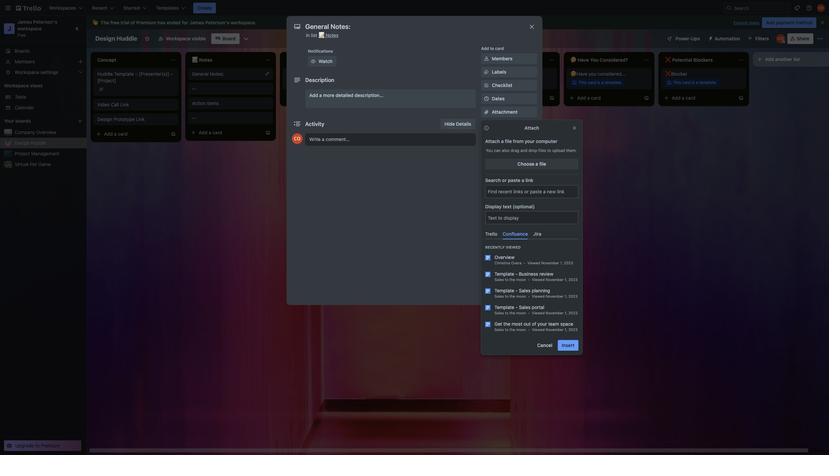 Task type: describe. For each thing, give the bounding box(es) containing it.
design inside board name text field
[[95, 35, 115, 42]]

1 horizontal spatial christina overa (christinaovera) image
[[776, 34, 786, 43]]

link for video call link
[[120, 102, 129, 107]]

christina overa (christinaovera) image inside primary element
[[818, 4, 826, 12]]

about...?]
[[517, 71, 538, 77]]

1 horizontal spatial share button
[[788, 33, 814, 44]]

create from template… image for 🤔have you considered...
[[644, 95, 649, 101]]

2 vertical spatial christina overa (christinaovera) image
[[292, 133, 303, 144]]

hide details link
[[441, 119, 475, 129]]

video call link
[[97, 102, 129, 107]]

- inside template - sales planning sales to the moon • viewed november 1, 2023
[[516, 288, 518, 294]]

confluence
[[503, 231, 528, 237]]

1, inside the get the most out of your team space sales to the moon • viewed november 1, 2023
[[565, 328, 568, 332]]

card down prototype
[[118, 131, 128, 137]]

management
[[31, 151, 59, 156]]

a down checklist
[[493, 95, 495, 101]]

add a card button for 🤔have you considered...
[[567, 93, 641, 103]]

design for design prototype link link
[[97, 116, 112, 122]]

this for 🙋question
[[484, 80, 492, 85]]

filters button
[[746, 33, 771, 44]]

add another list button
[[754, 52, 830, 67]]

attachment button
[[481, 107, 537, 117]]

notes
[[326, 32, 339, 38]]

workspace inside "james peterson's workspace free"
[[17, 26, 42, 31]]

labels
[[492, 69, 507, 75]]

2023 inside overview christina overa • viewed november 1, 2023
[[564, 261, 573, 265]]

of for your
[[532, 321, 537, 327]]

moon for review
[[517, 278, 526, 282]]

free
[[110, 20, 119, 25]]

link
[[526, 177, 534, 183]]

4 template. from the left
[[700, 80, 717, 85]]

a down "really" at the top of page
[[318, 80, 320, 85]]

power- inside button
[[676, 36, 692, 41]]

make
[[492, 256, 504, 262]]

-- for second -- link from the top of the page
[[192, 115, 196, 121]]

template for template - sales planning
[[495, 288, 515, 294]]

0 horizontal spatial members link
[[0, 56, 87, 67]]

1, inside overview christina overa • viewed november 1, 2023
[[561, 261, 563, 265]]

a down design prototype link
[[114, 131, 117, 137]]

1 horizontal spatial premium
[[136, 20, 156, 25]]

the for template - business review
[[510, 278, 515, 282]]

a up "also"
[[501, 138, 504, 144]]

template - sales portal option
[[480, 302, 584, 318]]

upgrade to premium link
[[4, 440, 81, 451]]

2023 for template - sales portal
[[569, 311, 578, 315]]

file for attach
[[505, 138, 512, 144]]

a down the you
[[588, 95, 590, 101]]

really
[[315, 71, 327, 77]]

create
[[197, 5, 212, 11]]

create from template… image for 👍positive [i really liked...]
[[360, 95, 365, 101]]

attach for attach
[[525, 125, 540, 131]]

can
[[494, 148, 501, 153]]

you
[[486, 148, 493, 153]]

your boards with 4 items element
[[4, 117, 67, 125]]

button
[[502, 203, 517, 209]]

fields
[[510, 136, 524, 141]]

card down ❌blocker
[[683, 80, 691, 85]]

pet
[[30, 161, 37, 167]]

cancel
[[538, 343, 553, 348]]

list item image for get
[[485, 322, 491, 327]]

show menu image
[[817, 35, 824, 42]]

add payment method button
[[763, 17, 817, 28]]

card down labels
[[493, 80, 502, 85]]

workspace visible button
[[154, 33, 210, 44]]

[presenter(s)]
[[139, 71, 169, 77]]

wave image
[[92, 20, 98, 26]]

[what
[[503, 71, 516, 77]]

archive
[[492, 273, 509, 278]]

list item image for template - business review
[[485, 272, 491, 277]]

2023 for template - business review
[[569, 278, 578, 282]]

company
[[15, 129, 35, 135]]

november inside overview christina overa • viewed november 1, 2023
[[542, 261, 559, 265]]

prototype
[[114, 116, 135, 122]]

call
[[111, 102, 119, 107]]

workspace visible
[[166, 36, 206, 41]]

recently viewed
[[485, 245, 521, 250]]

get
[[495, 321, 502, 327]]

add down 👍positive
[[293, 95, 302, 101]]

more info image
[[484, 125, 489, 131]]

add board image
[[77, 118, 83, 124]]

project management link
[[15, 150, 83, 157]]

november for template - business review
[[546, 278, 564, 282]]

peterson's inside banner
[[205, 20, 229, 25]]

(optional)
[[513, 204, 535, 209]]

add left payment
[[767, 20, 775, 25]]

0 notifications image
[[794, 4, 802, 12]]

design prototype link link
[[97, 116, 175, 123]]

the for template - sales planning
[[510, 294, 515, 299]]

add power-ups
[[492, 176, 527, 181]]

• for review
[[528, 278, 530, 282]]

sales up get
[[495, 311, 504, 315]]

add down ❌blocker
[[672, 95, 681, 101]]

sm image for checklist
[[483, 82, 490, 89]]

add a more detailed description… link
[[305, 89, 476, 108]]

boards link
[[0, 46, 87, 56]]

computer
[[536, 138, 558, 144]]

template - sales portal sales to the moon • viewed november 1, 2023
[[495, 305, 578, 315]]

game
[[38, 161, 51, 167]]

them.
[[566, 148, 577, 153]]

automation button
[[706, 33, 744, 44]]

🤔have you considered... link
[[571, 71, 648, 77]]

company overview
[[15, 129, 56, 135]]

a left more
[[319, 92, 322, 98]]

is for [i
[[313, 80, 316, 85]]

choose a file
[[518, 161, 546, 167]]

a down "items"
[[209, 130, 211, 135]]

get the most out of your team space option
[[480, 318, 584, 335]]

viewed up template
[[506, 245, 521, 250]]

2023 for template - sales planning
[[569, 294, 578, 299]]

general notes:
[[192, 71, 224, 77]]

2023 inside the get the most out of your team space sales to the moon • viewed november 1, 2023
[[569, 328, 578, 332]]

create from template… image for ❌blocker
[[739, 95, 744, 101]]

1 vertical spatial premium
[[41, 443, 60, 448]]

🙋question
[[476, 71, 501, 77]]

free
[[17, 33, 26, 38]]

sm image for members
[[483, 55, 490, 62]]

viewed inside the template - business review sales to the moon • viewed november 1, 2023
[[532, 278, 545, 282]]

paste
[[508, 177, 521, 183]]

filters
[[756, 36, 769, 41]]

• inside the get the most out of your team space sales to the moon • viewed november 1, 2023
[[528, 328, 530, 332]]

add left another
[[766, 56, 774, 62]]

virtual pet game
[[15, 161, 51, 167]]

template - sales planning sales to the moon • viewed november 1, 2023
[[495, 288, 578, 299]]

a down 🙋question [what about...?]
[[507, 80, 509, 85]]

calendar
[[15, 105, 34, 110]]

list item image for template - sales planning
[[485, 289, 491, 294]]

general
[[192, 71, 209, 77]]

add a card for 🙋question [what about...?]
[[483, 95, 506, 101]]

share for the bottom the share button
[[492, 286, 505, 292]]

this for 🤔have
[[579, 80, 587, 85]]

liked...]
[[328, 71, 344, 77]]

card down checklist
[[497, 95, 506, 101]]

drop
[[529, 148, 538, 153]]

sm image for make template
[[483, 256, 490, 263]]

list item image for overview
[[485, 255, 491, 261]]

christina
[[495, 261, 510, 265]]

video
[[97, 102, 110, 107]]

custom
[[492, 136, 509, 141]]

moon inside the get the most out of your team space sales to the moon • viewed november 1, 2023
[[517, 328, 526, 332]]

huddle template :: [presenter(s)] - [project] link
[[97, 71, 175, 84]]

card down [i
[[304, 80, 312, 85]]

payment
[[776, 20, 795, 25]]

1 horizontal spatial power-
[[502, 176, 518, 181]]

4 this card is a template. from the left
[[673, 80, 717, 85]]

add left more
[[309, 92, 318, 98]]

the down most
[[510, 328, 515, 332]]

1 vertical spatial automation
[[481, 193, 504, 198]]

upload
[[553, 148, 565, 153]]

board link
[[211, 33, 240, 44]]

team
[[549, 321, 559, 327]]

add left or
[[492, 176, 501, 181]]

primary element
[[0, 0, 830, 16]]

card left more
[[307, 95, 317, 101]]

0 horizontal spatial power-ups
[[481, 153, 503, 158]]

trello
[[485, 231, 498, 237]]

to inside template - sales portal sales to the moon • viewed november 1, 2023
[[505, 311, 509, 315]]

this for 👍positive
[[295, 80, 303, 85]]

add a card down "items"
[[199, 130, 222, 135]]

workspace for workspace visible
[[166, 36, 191, 41]]

drag
[[511, 148, 520, 153]]

2 vertical spatial ups
[[518, 176, 527, 181]]

description…
[[355, 92, 384, 98]]

attachment
[[492, 109, 518, 115]]

👍positive [i really liked...]
[[287, 71, 344, 77]]

[project]
[[97, 78, 116, 83]]

files
[[539, 148, 546, 153]]

move
[[492, 230, 504, 235]]

add a card button down design prototype link link
[[93, 129, 168, 139]]

template. for considered...
[[605, 80, 623, 85]]

a down "description"
[[303, 95, 306, 101]]

1 horizontal spatial members link
[[481, 53, 537, 64]]

of for premium
[[131, 20, 135, 25]]

considered...
[[598, 71, 626, 77]]

insert
[[562, 343, 575, 348]]

4 is from the left
[[692, 80, 695, 85]]

details
[[456, 121, 471, 127]]

choose a file element
[[485, 159, 579, 169]]

action items link
[[192, 100, 269, 107]]

template. for about...?]
[[510, 80, 528, 85]]

add power-ups link
[[481, 173, 537, 184]]

add a card button down action items link
[[188, 127, 263, 138]]

a down ❌blocker
[[682, 95, 685, 101]]

moon for portal
[[517, 311, 526, 315]]

j link
[[4, 23, 15, 34]]

the right get
[[504, 321, 511, 327]]

template - sales planning option
[[480, 285, 584, 302]]

customize views image
[[243, 35, 250, 42]]

edit card image
[[265, 71, 270, 76]]

-- for 2nd -- link from the bottom
[[192, 86, 196, 91]]

recently viewed list box
[[480, 252, 584, 335]]

card down ❌blocker 'link'
[[686, 95, 696, 101]]

custom fields
[[492, 136, 524, 141]]

1, for template - sales portal
[[565, 311, 568, 315]]

design for design huddle link
[[15, 140, 30, 146]]

add left the dates
[[483, 95, 492, 101]]

list inside button
[[794, 56, 800, 62]]

Write a comment text field
[[305, 133, 476, 145]]

attach a file from your computer
[[485, 138, 558, 144]]

notes:
[[210, 71, 224, 77]]

action items
[[192, 100, 219, 106]]

viewed inside template - sales planning sales to the moon • viewed november 1, 2023
[[532, 294, 545, 299]]

james peterson's workspace link
[[17, 19, 59, 31]]



Task type: locate. For each thing, give the bounding box(es) containing it.
also
[[502, 148, 510, 153]]

method
[[796, 20, 813, 25]]

template inside the template - business review sales to the moon • viewed november 1, 2023
[[495, 271, 515, 277]]

0 horizontal spatial design huddle
[[15, 140, 46, 146]]

template for template - sales portal
[[495, 305, 515, 310]]

0 horizontal spatial ups
[[495, 153, 503, 158]]

your up you can also drag and drop files to upload them.
[[525, 138, 535, 144]]

0 horizontal spatial your
[[525, 138, 535, 144]]

0 horizontal spatial share button
[[481, 284, 537, 294]]

-- down action
[[192, 115, 196, 121]]

sm image
[[706, 33, 715, 43], [483, 55, 490, 62], [310, 58, 317, 65], [483, 229, 490, 236], [483, 256, 490, 263], [483, 272, 490, 279]]

viewed inside the get the most out of your team space sales to the moon • viewed november 1, 2023
[[532, 328, 545, 332]]

list item image
[[485, 255, 491, 261], [485, 305, 491, 311], [485, 322, 491, 327]]

huddle up project management
[[31, 140, 46, 146]]

watch button
[[308, 56, 337, 67]]

0 horizontal spatial automation
[[481, 193, 504, 198]]

this card is a template. for you
[[579, 80, 623, 85]]

board
[[223, 36, 236, 41]]

your
[[525, 138, 535, 144], [538, 321, 547, 327]]

0 horizontal spatial peterson's
[[33, 19, 57, 25]]

design down video
[[97, 116, 112, 122]]

you
[[589, 71, 597, 77]]

the
[[101, 20, 109, 25]]

1 -- link from the top
[[192, 85, 269, 92]]

list right another
[[794, 56, 800, 62]]

add a card down checklist
[[483, 95, 506, 101]]

1 vertical spatial overview
[[495, 255, 515, 260]]

1 vertical spatial workspace
[[17, 26, 42, 31]]

list item image down archive link
[[485, 289, 491, 294]]

🙋question [what about...?]
[[476, 71, 538, 77]]

banner containing 👋
[[87, 16, 830, 29]]

0 vertical spatial overview
[[36, 129, 56, 135]]

1 horizontal spatial of
[[532, 321, 537, 327]]

1 vertical spatial huddle
[[97, 71, 113, 77]]

this down 👍positive
[[295, 80, 303, 85]]

add a card button down checklist link
[[472, 93, 547, 103]]

design huddle down 'free'
[[95, 35, 137, 42]]

1 vertical spatial your
[[538, 321, 547, 327]]

0 vertical spatial sm image
[[483, 69, 490, 75]]

2 horizontal spatial huddle
[[117, 35, 137, 42]]

add down action items
[[199, 130, 208, 135]]

your left 'team'
[[538, 321, 547, 327]]

the inside the template - business review sales to the moon • viewed november 1, 2023
[[510, 278, 515, 282]]

👍positive [i really liked...] link
[[287, 71, 364, 77]]

1 horizontal spatial file
[[540, 161, 546, 167]]

project management
[[15, 151, 59, 156]]

of inside the get the most out of your team space sales to the moon • viewed november 1, 2023
[[532, 321, 537, 327]]

sm image inside "watch" button
[[310, 58, 317, 65]]

1 list item image from the top
[[485, 255, 491, 261]]

2 this card is a template. from the left
[[484, 80, 528, 85]]

4 this from the left
[[673, 80, 681, 85]]

search image
[[727, 5, 732, 11]]

template. down 🙋question [what about...?] link
[[510, 80, 528, 85]]

0 vertical spatial share
[[797, 36, 810, 41]]

share button down the "method"
[[788, 33, 814, 44]]

tab list
[[483, 228, 581, 240]]

1, for template - sales planning
[[565, 294, 568, 299]]

1 template. from the left
[[321, 80, 339, 85]]

star or unstar board image
[[145, 36, 150, 41]]

1 horizontal spatial ups
[[518, 176, 527, 181]]

overview inside company overview "link"
[[36, 129, 56, 135]]

2023 inside template - sales portal sales to the moon • viewed november 1, 2023
[[569, 311, 578, 315]]

is down ❌blocker 'link'
[[692, 80, 695, 85]]

automation inside button
[[715, 36, 740, 41]]

3 moon from the top
[[517, 311, 526, 315]]

template inside the huddle template :: [presenter(s)] - [project]
[[114, 71, 134, 77]]

sm image for move
[[483, 229, 490, 236]]

1 vertical spatial design
[[97, 116, 112, 122]]

share for the rightmost the share button
[[797, 36, 810, 41]]

1 horizontal spatial overview
[[495, 255, 515, 260]]

3 this from the left
[[579, 80, 587, 85]]

cover image
[[483, 122, 490, 129]]

• inside the template - business review sales to the moon • viewed november 1, 2023
[[528, 278, 530, 282]]

2 this from the left
[[484, 80, 492, 85]]

november inside template - sales portal sales to the moon • viewed november 1, 2023
[[546, 311, 564, 315]]

3 template. from the left
[[605, 80, 623, 85]]

Board name text field
[[92, 33, 141, 44]]

template. for really
[[321, 80, 339, 85]]

this down 🙋question
[[484, 80, 492, 85]]

detailed
[[336, 92, 354, 98]]

huddle inside the huddle template :: [presenter(s)] - [project]
[[97, 71, 113, 77]]

1 vertical spatial list item image
[[485, 289, 491, 294]]

👍positive
[[287, 71, 310, 77]]

1 vertical spatial share
[[492, 286, 505, 292]]

2 is from the left
[[503, 80, 506, 85]]

0 vertical spatial your
[[525, 138, 535, 144]]

❌blocker link
[[665, 71, 743, 77]]

template inside template - sales portal sales to the moon • viewed november 1, 2023
[[495, 305, 515, 310]]

james up free
[[17, 19, 32, 25]]

2 list item image from the top
[[485, 305, 491, 311]]

3 is from the left
[[597, 80, 600, 85]]

1 moon from the top
[[517, 278, 526, 282]]

1 vertical spatial ups
[[495, 153, 503, 158]]

share down archive
[[492, 286, 505, 292]]

viewed up business
[[528, 261, 540, 265]]

recently
[[485, 245, 505, 250]]

members for the leftmost members link
[[15, 59, 35, 64]]

2023 inside template - sales planning sales to the moon • viewed november 1, 2023
[[569, 294, 578, 299]]

this card is a template. down 🤔have you considered...
[[579, 80, 623, 85]]

november for template - sales portal
[[546, 311, 564, 315]]

0 vertical spatial --
[[192, 86, 196, 91]]

business
[[519, 271, 538, 277]]

workspace for workspace views
[[4, 83, 29, 88]]

card down the you
[[588, 80, 596, 85]]

• inside template - sales portal sales to the moon • viewed november 1, 2023
[[528, 311, 530, 315]]

0 horizontal spatial power-
[[481, 153, 495, 158]]

- inside template - sales portal sales to the moon • viewed november 1, 2023
[[516, 305, 518, 310]]

0 vertical spatial christina overa (christinaovera) image
[[818, 4, 826, 12]]

custom fields button
[[481, 135, 537, 142]]

share
[[797, 36, 810, 41], [492, 286, 505, 292]]

1 this card is a template. from the left
[[295, 80, 339, 85]]

to inside template - sales planning sales to the moon • viewed november 1, 2023
[[505, 294, 509, 299]]

to inside the template - business review sales to the moon • viewed november 1, 2023
[[505, 278, 509, 282]]

1 is from the left
[[313, 80, 316, 85]]

james peterson's workspace free
[[17, 19, 59, 38]]

0 vertical spatial link
[[120, 102, 129, 107]]

2 list item image from the top
[[485, 289, 491, 294]]

0 horizontal spatial james
[[17, 19, 32, 25]]

sm image inside make template link
[[483, 256, 490, 263]]

sm image for copy
[[483, 243, 490, 249]]

1 horizontal spatial members
[[492, 56, 513, 61]]

link for design prototype link
[[136, 116, 145, 122]]

members up labels
[[492, 56, 513, 61]]

sales down archive
[[495, 294, 504, 299]]

make template
[[492, 256, 525, 262]]

1 horizontal spatial power-ups
[[676, 36, 700, 41]]

0 vertical spatial share button
[[788, 33, 814, 44]]

moon inside template - sales planning sales to the moon • viewed november 1, 2023
[[517, 294, 526, 299]]

members link
[[481, 53, 537, 64], [0, 56, 87, 67]]

display text (optional)
[[485, 204, 535, 209]]

::
[[135, 71, 138, 77]]

design down the the at the top left of page
[[95, 35, 115, 42]]

sales down template - business review option
[[519, 288, 531, 294]]

the up most
[[510, 311, 515, 315]]

moon inside template - sales portal sales to the moon • viewed november 1, 2023
[[517, 311, 526, 315]]

workspace views
[[4, 83, 43, 88]]

design huddle link
[[15, 140, 83, 146]]

list item image inside overview option
[[485, 255, 491, 261]]

members
[[492, 56, 513, 61], [15, 59, 35, 64]]

sm image down 🙋question
[[483, 82, 490, 89]]

🤔have
[[571, 71, 588, 77]]

add button
[[492, 203, 517, 209]]

power-ups button
[[663, 33, 704, 44]]

0 horizontal spatial workspace
[[17, 26, 42, 31]]

a left link
[[522, 177, 525, 183]]

0 horizontal spatial attach
[[485, 138, 500, 144]]

0 vertical spatial ups
[[692, 36, 700, 41]]

1, inside template - sales portal sales to the moon • viewed november 1, 2023
[[565, 311, 568, 315]]

card down 🤔have you considered...
[[591, 95, 601, 101]]

1 horizontal spatial james
[[190, 20, 204, 25]]

open information menu image
[[806, 5, 813, 11]]

sm image inside archive link
[[483, 272, 490, 279]]

add down design prototype link
[[104, 131, 113, 137]]

2 -- link from the top
[[192, 115, 269, 121]]

-- link
[[192, 85, 269, 92], [192, 115, 269, 121]]

description
[[305, 77, 334, 83]]

is down 🤔have you considered...
[[597, 80, 600, 85]]

1 vertical spatial file
[[540, 161, 546, 167]]

1, inside template - sales planning sales to the moon • viewed november 1, 2023
[[565, 294, 568, 299]]

add left 'text'
[[492, 203, 501, 209]]

add a card button for ❌blocker
[[661, 93, 736, 103]]

has
[[158, 20, 166, 25]]

premium left has
[[136, 20, 156, 25]]

add a card button for 👍positive [i really liked...]
[[283, 93, 357, 103]]

add a card for 🤔have you considered...
[[577, 95, 601, 101]]

share button down archive link
[[481, 284, 537, 294]]

james inside "james peterson's workspace free"
[[17, 19, 32, 25]]

template - business review option
[[480, 268, 584, 285]]

add a card down design prototype link
[[104, 131, 128, 137]]

0 vertical spatial automation
[[715, 36, 740, 41]]

card up labels
[[495, 46, 504, 51]]

premium right the upgrade
[[41, 443, 60, 448]]

add a card for 👍positive [i really liked...]
[[293, 95, 317, 101]]

sm image inside labels link
[[483, 69, 490, 75]]

0 vertical spatial list
[[311, 32, 317, 38]]

1 vertical spatial --
[[192, 115, 196, 121]]

file down files
[[540, 161, 546, 167]]

template for template - business review
[[495, 271, 515, 277]]

2 moon from the top
[[517, 294, 526, 299]]

• right the overa
[[524, 261, 526, 265]]

sm image inside move link
[[483, 229, 490, 236]]

overa
[[511, 261, 522, 265]]

sales left portal
[[519, 305, 531, 310]]

4 moon from the top
[[517, 328, 526, 332]]

a right choose
[[536, 161, 538, 167]]

viewed down review
[[532, 278, 545, 282]]

november down the planning
[[546, 294, 564, 299]]

2 horizontal spatial christina overa (christinaovera) image
[[818, 4, 826, 12]]

1 vertical spatial of
[[532, 321, 537, 327]]

plans
[[750, 20, 760, 25]]

sm image for automation
[[706, 33, 715, 43]]

cancel button
[[534, 340, 557, 351]]

1 vertical spatial power-ups
[[481, 153, 503, 158]]

peterson's inside "james peterson's workspace free"
[[33, 19, 57, 25]]

a down 🤔have you considered...
[[602, 80, 604, 85]]

sm image for labels
[[483, 69, 490, 75]]

the inside template - sales portal sales to the moon • viewed november 1, 2023
[[510, 311, 515, 315]]

3 list item image from the top
[[485, 322, 491, 327]]

sm image for archive
[[483, 272, 490, 279]]

november inside template - sales planning sales to the moon • viewed november 1, 2023
[[546, 294, 564, 299]]

peterson's up boards link
[[33, 19, 57, 25]]

of right out
[[532, 321, 537, 327]]

1 horizontal spatial your
[[538, 321, 547, 327]]

1 vertical spatial workspace
[[4, 83, 29, 88]]

huddle template :: [presenter(s)] - [project]
[[97, 71, 173, 83]]

make template link
[[481, 254, 537, 265]]

huddle inside board name text field
[[117, 35, 137, 42]]

power-ups
[[676, 36, 700, 41], [481, 153, 503, 158]]

power-ups inside power-ups button
[[676, 36, 700, 41]]

add
[[767, 20, 775, 25], [481, 46, 489, 51], [766, 56, 774, 62], [309, 92, 318, 98], [293, 95, 302, 101], [483, 95, 492, 101], [577, 95, 586, 101], [672, 95, 681, 101], [199, 130, 208, 135], [104, 131, 113, 137], [492, 176, 501, 181], [492, 203, 501, 209]]

christina overa (christinaovera) image
[[818, 4, 826, 12], [776, 34, 786, 43], [292, 133, 303, 144]]

2 vertical spatial huddle
[[31, 140, 46, 146]]

sm image inside copy link
[[483, 243, 490, 249]]

this card is a template. down ❌blocker 'link'
[[673, 80, 717, 85]]

0 vertical spatial power-
[[676, 36, 692, 41]]

0 vertical spatial -- link
[[192, 85, 269, 92]]

this down ❌blocker
[[673, 80, 681, 85]]

action
[[192, 100, 206, 106]]

0 horizontal spatial workspace
[[4, 83, 29, 88]]

viewed up cancel
[[532, 328, 545, 332]]

november inside the get the most out of your team space sales to the moon • viewed november 1, 2023
[[546, 328, 564, 332]]

2 vertical spatial power-
[[502, 176, 518, 181]]

to inside the get the most out of your team space sales to the moon • viewed november 1, 2023
[[505, 328, 509, 332]]

dates
[[492, 96, 505, 101]]

1 vertical spatial list item image
[[485, 305, 491, 311]]

create from template… image
[[549, 95, 555, 101]]

0 horizontal spatial premium
[[41, 443, 60, 448]]

of right trial in the top left of the page
[[131, 20, 135, 25]]

out
[[524, 321, 531, 327]]

sm image left labels
[[483, 69, 490, 75]]

november up review
[[542, 261, 559, 265]]

file
[[505, 138, 512, 144], [540, 161, 546, 167]]

2 -- from the top
[[192, 115, 196, 121]]

card down "items"
[[213, 130, 222, 135]]

viewed down portal
[[532, 311, 545, 315]]

1 vertical spatial christina overa (christinaovera) image
[[776, 34, 786, 43]]

a
[[318, 80, 320, 85], [507, 80, 509, 85], [602, 80, 604, 85], [696, 80, 699, 85], [319, 92, 322, 98], [303, 95, 306, 101], [493, 95, 495, 101], [588, 95, 590, 101], [682, 95, 685, 101], [209, 130, 211, 135], [114, 131, 117, 137], [501, 138, 504, 144], [536, 161, 538, 167], [522, 177, 525, 183]]

1 horizontal spatial workspace
[[166, 36, 191, 41]]

Display text (optional) field
[[486, 212, 578, 224]]

design huddle
[[95, 35, 137, 42], [15, 140, 46, 146]]

3 this card is a template. from the left
[[579, 80, 623, 85]]

2 sm image from the top
[[483, 82, 490, 89]]

power-
[[676, 36, 692, 41], [481, 153, 495, 158], [502, 176, 518, 181]]

2 vertical spatial sm image
[[483, 243, 490, 249]]

1, inside the template - business review sales to the moon • viewed november 1, 2023
[[565, 278, 568, 282]]

sm image left archive
[[483, 272, 490, 279]]

another
[[776, 56, 793, 62]]

1 horizontal spatial share
[[797, 36, 810, 41]]

1 vertical spatial share button
[[481, 284, 537, 294]]

0 horizontal spatial of
[[131, 20, 135, 25]]

• inside template - sales planning sales to the moon • viewed november 1, 2023
[[528, 294, 530, 299]]

0 vertical spatial premium
[[136, 20, 156, 25]]

0 vertical spatial attach
[[525, 125, 540, 131]]

sm image for watch
[[310, 58, 317, 65]]

attach for attach a file from your computer
[[485, 138, 500, 144]]

sm image down add to card
[[483, 55, 490, 62]]

archive link
[[481, 270, 537, 281]]

0 vertical spatial design huddle
[[95, 35, 137, 42]]

1 this from the left
[[295, 80, 303, 85]]

overview option
[[480, 252, 584, 268]]

0 horizontal spatial overview
[[36, 129, 56, 135]]

move link
[[481, 227, 537, 238]]

workspace
[[166, 36, 191, 41], [4, 83, 29, 88]]

• for planning
[[528, 294, 530, 299]]

1 vertical spatial power-
[[481, 153, 495, 158]]

2 vertical spatial design
[[15, 140, 30, 146]]

1 vertical spatial -- link
[[192, 115, 269, 121]]

0 vertical spatial huddle
[[117, 35, 137, 42]]

workspace inside button
[[166, 36, 191, 41]]

1 vertical spatial attach
[[485, 138, 500, 144]]

overview christina overa • viewed november 1, 2023
[[495, 255, 573, 265]]

1 list item image from the top
[[485, 272, 491, 277]]

create from template… image
[[360, 95, 365, 101], [644, 95, 649, 101], [739, 95, 744, 101], [265, 130, 271, 135], [171, 131, 176, 137]]

list item image for template
[[485, 305, 491, 311]]

• inside overview christina overa • viewed november 1, 2023
[[524, 261, 526, 265]]

• for portal
[[528, 311, 530, 315]]

a down ❌blocker 'link'
[[696, 80, 699, 85]]

moon up most
[[517, 311, 526, 315]]

viewed inside template - sales portal sales to the moon • viewed november 1, 2023
[[532, 311, 545, 315]]

add a card for ❌blocker
[[672, 95, 696, 101]]

sm image
[[483, 69, 490, 75], [483, 82, 490, 89], [483, 243, 490, 249]]

• down out
[[528, 328, 530, 332]]

is for [what
[[503, 80, 506, 85]]

1 vertical spatial link
[[136, 116, 145, 122]]

template up get
[[495, 305, 515, 310]]

1 -- from the top
[[192, 86, 196, 91]]

the inside template - sales planning sales to the moon • viewed november 1, 2023
[[510, 294, 515, 299]]

overview inside overview christina overa • viewed november 1, 2023
[[495, 255, 515, 260]]

banner
[[87, 16, 830, 29]]

video call link link
[[97, 101, 175, 108]]

list item image inside template - business review option
[[485, 272, 491, 277]]

members link up labels link
[[481, 53, 537, 64]]

get the most out of your team space sales to the moon • viewed november 1, 2023
[[495, 321, 578, 332]]

this card is a template. for [what
[[484, 80, 528, 85]]

your
[[4, 118, 14, 124]]

sales down get
[[495, 328, 504, 332]]

sales inside the get the most out of your team space sales to the moon • viewed november 1, 2023
[[495, 328, 504, 332]]

add a card button for 🙋question [what about...?]
[[472, 93, 547, 103]]

add down 🤔have
[[577, 95, 586, 101]]

Search or paste a link field
[[486, 186, 578, 198]]

1 horizontal spatial link
[[136, 116, 145, 122]]

- inside the template - business review sales to the moon • viewed november 1, 2023
[[516, 271, 518, 277]]

3 sm image from the top
[[483, 243, 490, 249]]

november inside the template - business review sales to the moon • viewed november 1, 2023
[[546, 278, 564, 282]]

list item image
[[485, 272, 491, 277], [485, 289, 491, 294]]

1 vertical spatial list
[[794, 56, 800, 62]]

to
[[490, 46, 494, 51], [548, 148, 551, 153], [505, 278, 509, 282], [505, 294, 509, 299], [505, 311, 509, 315], [505, 328, 509, 332], [35, 443, 40, 448]]

moon down most
[[517, 328, 526, 332]]

file for choose
[[540, 161, 546, 167]]

workspace up customize views image
[[231, 20, 255, 25]]

and
[[521, 148, 528, 153]]

0 vertical spatial of
[[131, 20, 135, 25]]

moon inside the template - business review sales to the moon • viewed november 1, 2023
[[517, 278, 526, 282]]

1 horizontal spatial attach
[[525, 125, 540, 131]]

design huddle inside design huddle link
[[15, 140, 46, 146]]

list item image inside template - sales planning option
[[485, 289, 491, 294]]

None text field
[[302, 21, 522, 33]]

add a card button down "description"
[[283, 93, 357, 103]]

0 vertical spatial file
[[505, 138, 512, 144]]

visible
[[192, 36, 206, 41]]

this card is a template. for [i
[[295, 80, 339, 85]]

add a card button down 🤔have you considered... link
[[567, 93, 641, 103]]

1 vertical spatial sm image
[[483, 82, 490, 89]]

2 template. from the left
[[510, 80, 528, 85]]

template down christina
[[495, 271, 515, 277]]

1 horizontal spatial huddle
[[97, 71, 113, 77]]

your inside the get the most out of your team space sales to the moon • viewed november 1, 2023
[[538, 321, 547, 327]]

the down archive link
[[510, 294, 515, 299]]

1 horizontal spatial peterson's
[[205, 20, 229, 25]]

template. down ❌blocker 'link'
[[700, 80, 717, 85]]

1 horizontal spatial workspace
[[231, 20, 255, 25]]

1 horizontal spatial design huddle
[[95, 35, 137, 42]]

november for template - sales planning
[[546, 294, 564, 299]]

is
[[313, 80, 316, 85], [503, 80, 506, 85], [597, 80, 600, 85], [692, 80, 695, 85]]

1 sm image from the top
[[483, 69, 490, 75]]

space
[[561, 321, 574, 327]]

0 horizontal spatial share
[[492, 286, 505, 292]]

viewed inside overview christina overa • viewed november 1, 2023
[[528, 261, 540, 265]]

workspace up free
[[17, 26, 42, 31]]

add a card button
[[283, 93, 357, 103], [472, 93, 547, 103], [567, 93, 641, 103], [661, 93, 736, 103], [188, 127, 263, 138], [93, 129, 168, 139]]

sales inside the template - business review sales to the moon • viewed november 1, 2023
[[495, 278, 504, 282]]

- inside the huddle template :: [presenter(s)] - [project]
[[170, 71, 173, 77]]

0 vertical spatial workspace
[[166, 36, 191, 41]]

0 vertical spatial design
[[95, 35, 115, 42]]

0 horizontal spatial huddle
[[31, 140, 46, 146]]

add up 🙋question
[[481, 46, 489, 51]]

0 vertical spatial list item image
[[485, 255, 491, 261]]

0 horizontal spatial list
[[311, 32, 317, 38]]

0 vertical spatial power-ups
[[676, 36, 700, 41]]

template inside template - sales planning sales to the moon • viewed november 1, 2023
[[495, 288, 515, 294]]

attach
[[525, 125, 540, 131], [485, 138, 500, 144]]

design
[[95, 35, 115, 42], [97, 116, 112, 122], [15, 140, 30, 146]]

👋 the free trial of premium has ended for james peterson's workspace .
[[92, 20, 256, 25]]

members for the rightmost members link
[[492, 56, 513, 61]]

sm image down actions
[[483, 229, 490, 236]]

template. down considered...
[[605, 80, 623, 85]]

🙋question [what about...?] link
[[476, 71, 553, 77]]

of
[[131, 20, 135, 25], [532, 321, 537, 327]]

1, for template - business review
[[565, 278, 568, 282]]

moon up the template - sales portal option on the right
[[517, 294, 526, 299]]

file inside 'choose a file' element
[[540, 161, 546, 167]]

from
[[513, 138, 524, 144]]

peterson's
[[33, 19, 57, 25], [205, 20, 229, 25]]

add a card down "description"
[[293, 95, 317, 101]]

1 horizontal spatial automation
[[715, 36, 740, 41]]

2023 inside the template - business review sales to the moon • viewed november 1, 2023
[[569, 278, 578, 282]]

notifications
[[308, 49, 333, 54]]

huddle down trial in the top left of the page
[[117, 35, 137, 42]]

is for you
[[597, 80, 600, 85]]

sm image inside automation button
[[706, 33, 715, 43]]

items
[[207, 100, 219, 106]]

november down 'team'
[[546, 328, 564, 332]]

more
[[323, 92, 335, 98]]

0 horizontal spatial link
[[120, 102, 129, 107]]

list right in
[[311, 32, 317, 38]]

sm image inside checklist link
[[483, 82, 490, 89]]

members link down boards
[[0, 56, 87, 67]]

[i
[[311, 71, 314, 77]]

2 horizontal spatial power-
[[676, 36, 692, 41]]

design up project
[[15, 140, 30, 146]]

list item image inside get the most out of your team space option
[[485, 322, 491, 327]]

this card is a template. down 👍positive [i really liked...] in the top left of the page
[[295, 80, 339, 85]]

list item image inside the template - sales portal option
[[485, 305, 491, 311]]

1 vertical spatial design huddle
[[15, 140, 46, 146]]

template - business review sales to the moon • viewed november 1, 2023
[[495, 271, 578, 282]]

0 vertical spatial list item image
[[485, 272, 491, 277]]

design huddle inside board name text field
[[95, 35, 137, 42]]

1 horizontal spatial list
[[794, 56, 800, 62]]

sm image right power-ups button
[[706, 33, 715, 43]]

ups inside button
[[692, 36, 700, 41]]

tab list containing trello
[[483, 228, 581, 240]]

Search field
[[732, 3, 791, 13]]

-- up action
[[192, 86, 196, 91]]

moon for planning
[[517, 294, 526, 299]]

views
[[30, 83, 43, 88]]

the for template - sales portal
[[510, 311, 515, 315]]

close popover image
[[572, 125, 577, 131]]

template down archive link
[[495, 288, 515, 294]]



Task type: vqa. For each thing, say whether or not it's contained in the screenshot.
sm image
yes



